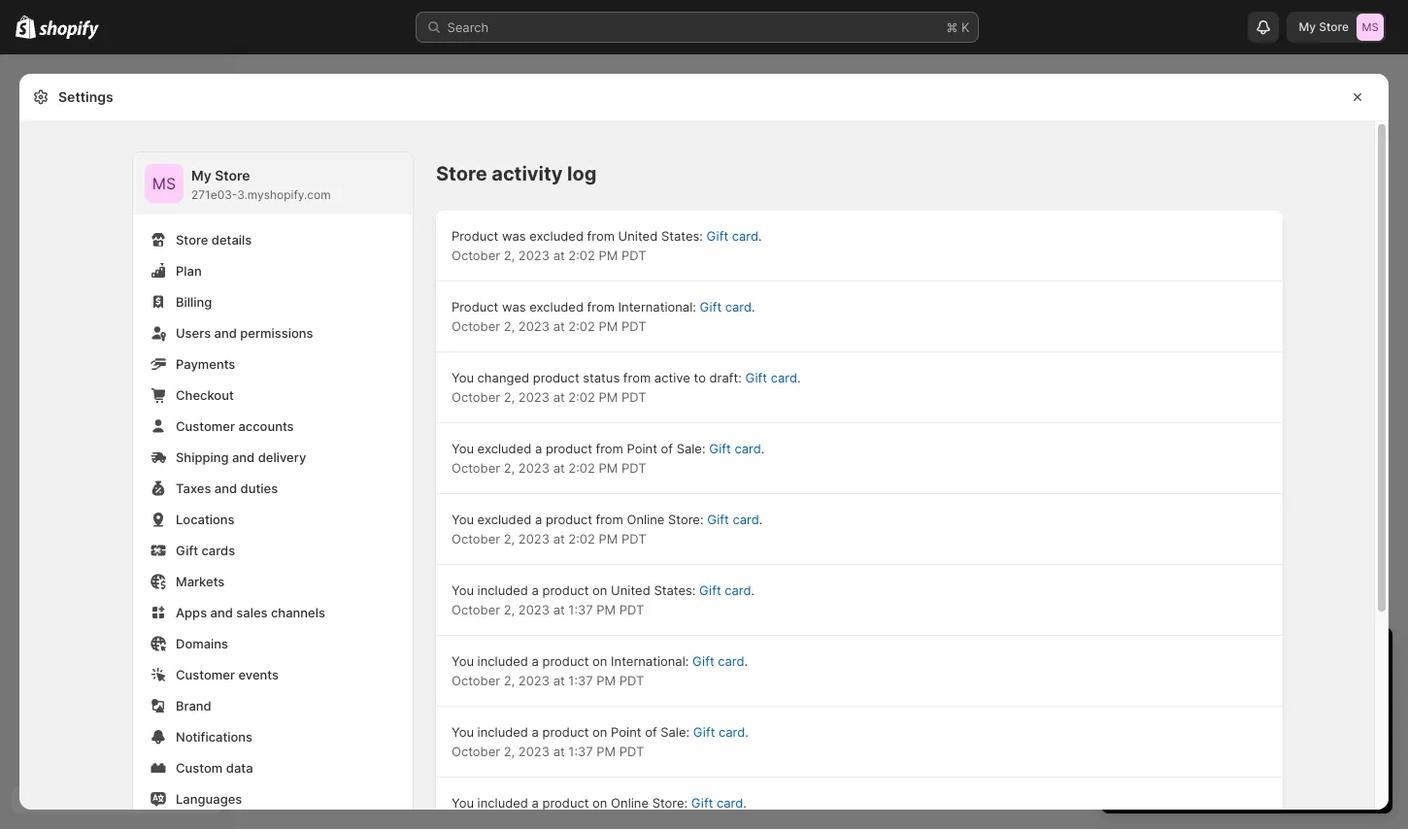 Task type: locate. For each thing, give the bounding box(es) containing it.
0 vertical spatial product
[[452, 228, 498, 244]]

0 horizontal spatial 3
[[1121, 645, 1133, 668]]

included inside you included a product on united states: gift card . october 2, 2023 at 1:37 pm pdt
[[477, 583, 528, 598]]

2:02 inside you excluded a product from point of sale: gift card . october 2, 2023 at 2:02 pm pdt
[[569, 460, 595, 476]]

2023
[[519, 248, 550, 263], [519, 319, 550, 334], [519, 389, 550, 405], [519, 460, 550, 476], [519, 531, 550, 547], [519, 602, 550, 618], [519, 673, 550, 689], [519, 744, 550, 760]]

2 vertical spatial 1:37
[[569, 744, 593, 760]]

6 you from the top
[[452, 725, 474, 740]]

on down you included a product on united states: gift card . october 2, 2023 at 1:37 pm pdt
[[593, 654, 608, 669]]

of
[[661, 441, 673, 457], [645, 725, 657, 740]]

1:37 inside you included a product on united states: gift card . october 2, 2023 at 1:37 pm pdt
[[569, 602, 593, 618]]

included
[[477, 583, 528, 598], [477, 654, 528, 669], [477, 725, 528, 740], [477, 795, 528, 811]]

product down "status"
[[546, 441, 592, 457]]

pm up you included a product on united states: gift card . october 2, 2023 at 1:37 pm pdt
[[599, 531, 618, 547]]

pdt inside you included a product on united states: gift card . october 2, 2023 at 1:37 pm pdt
[[619, 602, 644, 618]]

4 on from the top
[[593, 795, 608, 811]]

5 2, from the top
[[504, 531, 515, 547]]

to left draft: at right
[[694, 370, 706, 386]]

customer down checkout
[[176, 419, 235, 434]]

1 horizontal spatial my
[[1299, 19, 1316, 34]]

a inside you included a product on international: gift card . october 2, 2023 at 1:37 pm pdt
[[532, 654, 539, 669]]

4 at from the top
[[553, 460, 565, 476]]

3 at from the top
[[553, 389, 565, 405]]

you for you changed product status from active to draft:
[[452, 370, 474, 386]]

your up features
[[1342, 719, 1368, 734]]

united up product was excluded from international: gift card . october 2, 2023 at 2:02 pm pdt
[[618, 228, 658, 244]]

store activity log
[[436, 162, 597, 186]]

1 included from the top
[[477, 583, 528, 598]]

and right apps
[[210, 605, 233, 621]]

states:
[[661, 228, 703, 244], [654, 583, 696, 598]]

1 on from the top
[[593, 583, 608, 598]]

sale:
[[677, 441, 706, 457], [661, 725, 690, 740]]

plan inside switch to a paid plan and get: first 3 months for $1/month to customize your online store and add bonus features
[[1220, 680, 1245, 695]]

my left my store icon
[[1299, 19, 1316, 34]]

and for duties
[[214, 481, 237, 496]]

pdt up you changed product status from active to draft: gift card . october 2, 2023 at 2:02 pm pdt
[[622, 319, 646, 334]]

. inside you excluded a product from point of sale: gift card . october 2, 2023 at 2:02 pm pdt
[[761, 441, 765, 457]]

1 horizontal spatial to
[[1165, 680, 1177, 695]]

1 you from the top
[[452, 370, 474, 386]]

7 2, from the top
[[504, 673, 515, 689]]

gift cards
[[176, 543, 235, 558]]

card inside you included a product on united states: gift card . october 2, 2023 at 1:37 pm pdt
[[725, 583, 751, 598]]

pm up you excluded a product from online store: gift card . october 2, 2023 at 2:02 pm pdt
[[599, 460, 618, 476]]

card inside you excluded a product from point of sale: gift card . october 2, 2023 at 2:02 pm pdt
[[735, 441, 761, 457]]

2 october from the top
[[452, 319, 500, 334]]

was inside product was excluded from united states: gift card . october 2, 2023 at 2:02 pm pdt
[[502, 228, 526, 244]]

0 vertical spatial 1:37
[[569, 602, 593, 618]]

2 included from the top
[[477, 654, 528, 669]]

6 2, from the top
[[504, 602, 515, 618]]

on down you excluded a product from online store: gift card . october 2, 2023 at 2:02 pm pdt
[[593, 583, 608, 598]]

2023 up you excluded a product from online store: gift card . october 2, 2023 at 2:02 pm pdt
[[519, 460, 550, 476]]

excluded inside product was excluded from international: gift card . october 2, 2023 at 2:02 pm pdt
[[530, 299, 584, 315]]

was up changed
[[502, 299, 526, 315]]

shopify image
[[16, 15, 36, 39], [39, 20, 99, 40]]

on
[[593, 583, 608, 598], [593, 654, 608, 669], [593, 725, 608, 740], [593, 795, 608, 811]]

apps and sales channels link
[[145, 599, 401, 626]]

paid
[[1191, 680, 1217, 695]]

months
[[1175, 699, 1220, 715]]

to
[[694, 370, 706, 386], [1165, 680, 1177, 695], [1262, 719, 1274, 734]]

product inside you changed product status from active to draft: gift card . october 2, 2023 at 2:02 pm pdt
[[533, 370, 579, 386]]

product
[[452, 228, 498, 244], [452, 299, 498, 315]]

2023 up you included a product on international: gift card . october 2, 2023 at 1:37 pm pdt
[[519, 602, 550, 618]]

was
[[502, 228, 526, 244], [502, 299, 526, 315]]

international: inside product was excluded from international: gift card . october 2, 2023 at 2:02 pm pdt
[[618, 299, 696, 315]]

at inside product was excluded from united states: gift card . october 2, 2023 at 2:02 pm pdt
[[553, 248, 565, 263]]

2 horizontal spatial to
[[1262, 719, 1274, 734]]

from
[[587, 228, 615, 244], [587, 299, 615, 315], [623, 370, 651, 386], [596, 441, 623, 457], [596, 512, 623, 527]]

0 vertical spatial 3
[[1121, 645, 1133, 668]]

and for delivery
[[232, 450, 255, 465]]

0 vertical spatial point
[[627, 441, 657, 457]]

2:02 inside you excluded a product from online store: gift card . october 2, 2023 at 2:02 pm pdt
[[569, 531, 595, 547]]

1 vertical spatial store:
[[652, 795, 688, 811]]

7 you from the top
[[452, 795, 474, 811]]

and inside 'link'
[[232, 450, 255, 465]]

product down you included a product on united states: gift card . october 2, 2023 at 1:37 pm pdt
[[543, 654, 589, 669]]

gift card link for you excluded a product from online store:
[[707, 512, 759, 527]]

you included a product on point of sale: gift card . october 2, 2023 at 1:37 pm pdt
[[452, 725, 749, 760]]

2, inside you included a product on united states: gift card . october 2, 2023 at 1:37 pm pdt
[[504, 602, 515, 618]]

online down you included a product on point of sale: gift card . october 2, 2023 at 1:37 pm pdt at bottom
[[611, 795, 649, 811]]

apps
[[176, 605, 207, 621]]

you inside you excluded a product from online store: gift card . october 2, 2023 at 2:02 pm pdt
[[452, 512, 474, 527]]

of for october 2, 2023 at 1:37 pm pdt
[[645, 725, 657, 740]]

1 vertical spatial united
[[611, 583, 651, 598]]

1:37 up you included a product on online store: gift card .
[[569, 744, 593, 760]]

1 horizontal spatial 3
[[1163, 699, 1171, 715]]

your right in
[[1245, 645, 1285, 668]]

8 2023 from the top
[[519, 744, 550, 760]]

united down you excluded a product from online store: gift card . october 2, 2023 at 2:02 pm pdt
[[611, 583, 651, 598]]

product up changed
[[452, 299, 498, 315]]

accounts
[[238, 419, 294, 434]]

you inside you changed product status from active to draft: gift card . october 2, 2023 at 2:02 pm pdt
[[452, 370, 474, 386]]

0 vertical spatial to
[[694, 370, 706, 386]]

locations link
[[145, 506, 401, 533]]

6 at from the top
[[553, 602, 565, 618]]

at
[[553, 248, 565, 263], [553, 319, 565, 334], [553, 389, 565, 405], [553, 460, 565, 476], [553, 531, 565, 547], [553, 602, 565, 618], [553, 673, 565, 689], [553, 744, 565, 760]]

1 vertical spatial point
[[611, 725, 642, 740]]

gift card link for you included a product on international:
[[693, 654, 745, 669]]

point inside you excluded a product from point of sale: gift card . october 2, 2023 at 2:02 pm pdt
[[627, 441, 657, 457]]

1 vertical spatial to
[[1165, 680, 1177, 695]]

your inside switch to a paid plan and get: first 3 months for $1/month to customize your online store and add bonus features
[[1342, 719, 1368, 734]]

from down you excluded a product from point of sale: gift card . october 2, 2023 at 2:02 pm pdt
[[596, 512, 623, 527]]

1 vertical spatial online
[[611, 795, 649, 811]]

plan up for
[[1220, 680, 1245, 695]]

included for 2,
[[477, 583, 528, 598]]

1 horizontal spatial of
[[661, 441, 673, 457]]

you inside you included a product on international: gift card . october 2, 2023 at 1:37 pm pdt
[[452, 654, 474, 669]]

3 2023 from the top
[[519, 389, 550, 405]]

0 vertical spatial was
[[502, 228, 526, 244]]

and for sales
[[210, 605, 233, 621]]

5 2:02 from the top
[[569, 531, 595, 547]]

product down store activity log
[[452, 228, 498, 244]]

1 vertical spatial sale:
[[661, 725, 690, 740]]

of down the "active"
[[661, 441, 673, 457]]

and right users
[[214, 325, 237, 341]]

from inside product was excluded from united states: gift card . october 2, 2023 at 2:02 pm pdt
[[587, 228, 615, 244]]

2:02 down "status"
[[569, 389, 595, 405]]

271e03-
[[191, 187, 237, 202]]

your
[[1245, 645, 1285, 668], [1342, 719, 1368, 734], [1235, 773, 1259, 788]]

0 vertical spatial store:
[[668, 512, 704, 527]]

0 vertical spatial plan
[[1220, 680, 1245, 695]]

of for october 2, 2023 at 2:02 pm pdt
[[661, 441, 673, 457]]

2 was from the top
[[502, 299, 526, 315]]

at up you included a product on international: gift card . october 2, 2023 at 1:37 pm pdt
[[553, 602, 565, 618]]

3 right first
[[1163, 699, 1171, 715]]

from down you changed product status from active to draft: gift card . october 2, 2023 at 2:02 pm pdt
[[596, 441, 623, 457]]

pdt up you included a product on united states: gift card . october 2, 2023 at 1:37 pm pdt
[[622, 531, 646, 547]]

on down you included a product on point of sale: gift card . october 2, 2023 at 1:37 pm pdt at bottom
[[593, 795, 608, 811]]

customer accounts
[[176, 419, 294, 434]]

your right pick
[[1235, 773, 1259, 788]]

2 product from the top
[[452, 299, 498, 315]]

shipping and delivery link
[[145, 444, 401, 471]]

0 vertical spatial your
[[1245, 645, 1285, 668]]

4 2, from the top
[[504, 460, 515, 476]]

1 1:37 from the top
[[569, 602, 593, 618]]

a inside switch to a paid plan and get: first 3 months for $1/month to customize your online store and add bonus features
[[1180, 680, 1187, 695]]

in
[[1223, 645, 1239, 668]]

2:02 up "status"
[[569, 319, 595, 334]]

4 october from the top
[[452, 460, 500, 476]]

to right switch
[[1165, 680, 1177, 695]]

2 1:37 from the top
[[569, 673, 593, 689]]

events
[[238, 667, 279, 683]]

at up you included a product on point of sale: gift card . october 2, 2023 at 1:37 pm pdt at bottom
[[553, 673, 565, 689]]

6 october from the top
[[452, 602, 500, 618]]

notifications link
[[145, 724, 401, 751]]

product inside you excluded a product from online store: gift card . october 2, 2023 at 2:02 pm pdt
[[546, 512, 592, 527]]

left
[[1188, 645, 1218, 668]]

product down you included a product on point of sale: gift card . october 2, 2023 at 1:37 pm pdt at bottom
[[543, 795, 589, 811]]

2 on from the top
[[593, 654, 608, 669]]

sale: inside you excluded a product from point of sale: gift card . october 2, 2023 at 2:02 pm pdt
[[677, 441, 706, 457]]

at up you excluded a product from point of sale: gift card . october 2, 2023 at 2:02 pm pdt
[[553, 389, 565, 405]]

pm up you included a product on point of sale: gift card . october 2, 2023 at 1:37 pm pdt at bottom
[[597, 673, 616, 689]]

2023 up you included a product on point of sale: gift card . october 2, 2023 at 1:37 pm pdt at bottom
[[519, 673, 550, 689]]

2023 inside you excluded a product from online store: gift card . october 2, 2023 at 2:02 pm pdt
[[519, 531, 550, 547]]

of down you included a product on international: gift card . october 2, 2023 at 1:37 pm pdt
[[645, 725, 657, 740]]

online for on
[[611, 795, 649, 811]]

7 at from the top
[[553, 673, 565, 689]]

dialog
[[1397, 74, 1408, 810]]

store: for on
[[652, 795, 688, 811]]

domains
[[176, 636, 228, 652]]

6 2023 from the top
[[519, 602, 550, 618]]

2, inside you included a product on international: gift card . october 2, 2023 at 1:37 pm pdt
[[504, 673, 515, 689]]

1 vertical spatial states:
[[654, 583, 696, 598]]

excluded
[[530, 228, 584, 244], [530, 299, 584, 315], [477, 441, 532, 457], [477, 512, 532, 527]]

1 horizontal spatial shopify image
[[39, 20, 99, 40]]

store details link
[[145, 226, 401, 254]]

⌘
[[946, 19, 958, 35]]

0 vertical spatial united
[[618, 228, 658, 244]]

from down product was excluded from united states: gift card . october 2, 2023 at 2:02 pm pdt
[[587, 299, 615, 315]]

1 2, from the top
[[504, 248, 515, 263]]

pdt up you included a product on international: gift card . october 2, 2023 at 1:37 pm pdt
[[619, 602, 644, 618]]

customer for customer events
[[176, 667, 235, 683]]

a
[[535, 441, 542, 457], [535, 512, 542, 527], [532, 583, 539, 598], [532, 654, 539, 669], [1180, 680, 1187, 695], [532, 725, 539, 740], [532, 795, 539, 811]]

and up "$1/month"
[[1249, 680, 1271, 695]]

search
[[447, 19, 489, 35]]

1:37 inside you included a product on international: gift card . october 2, 2023 at 1:37 pm pdt
[[569, 673, 593, 689]]

0 vertical spatial my
[[1299, 19, 1316, 34]]

4 2023 from the top
[[519, 460, 550, 476]]

switch to a paid plan and get: first 3 months for $1/month to customize your online store and add bonus features
[[1121, 680, 1368, 754]]

1 2:02 from the top
[[569, 248, 595, 263]]

3
[[1121, 645, 1133, 668], [1163, 699, 1171, 715]]

3 left days
[[1121, 645, 1133, 668]]

international: up the "active"
[[618, 299, 696, 315]]

you excluded a product from point of sale: gift card . october 2, 2023 at 2:02 pm pdt
[[452, 441, 765, 476]]

a inside you excluded a product from point of sale: gift card . october 2, 2023 at 2:02 pm pdt
[[535, 441, 542, 457]]

point inside you included a product on point of sale: gift card . october 2, 2023 at 1:37 pm pdt
[[611, 725, 642, 740]]

shipping and delivery
[[176, 450, 306, 465]]

product inside you included a product on international: gift card . october 2, 2023 at 1:37 pm pdt
[[543, 654, 589, 669]]

2023 inside you included a product on point of sale: gift card . october 2, 2023 at 1:37 pm pdt
[[519, 744, 550, 760]]

from for point
[[596, 441, 623, 457]]

plan link
[[145, 257, 401, 285]]

1:37 up you included a product on point of sale: gift card . october 2, 2023 at 1:37 pm pdt at bottom
[[569, 673, 593, 689]]

sale: for you included a product on point of sale:
[[661, 725, 690, 740]]

at up you changed product status from active to draft: gift card . october 2, 2023 at 2:02 pm pdt
[[553, 319, 565, 334]]

store inside 'my store 271e03-3.myshopify.com'
[[215, 167, 250, 184]]

point down you included a product on international: gift card . october 2, 2023 at 1:37 pm pdt
[[611, 725, 642, 740]]

0 horizontal spatial my
[[191, 167, 212, 184]]

data
[[226, 761, 253, 776]]

3 2, from the top
[[504, 389, 515, 405]]

2 customer from the top
[[176, 667, 235, 683]]

3 days left in your trial element
[[1101, 678, 1393, 814]]

international: down you included a product on united states: gift card . october 2, 2023 at 1:37 pm pdt
[[611, 654, 689, 669]]

from inside you excluded a product from online store: gift card . october 2, 2023 at 2:02 pm pdt
[[596, 512, 623, 527]]

4 2:02 from the top
[[569, 460, 595, 476]]

2023 down changed
[[519, 389, 550, 405]]

2,
[[504, 248, 515, 263], [504, 319, 515, 334], [504, 389, 515, 405], [504, 460, 515, 476], [504, 531, 515, 547], [504, 602, 515, 618], [504, 673, 515, 689], [504, 744, 515, 760]]

product down you excluded a product from point of sale: gift card . october 2, 2023 at 2:02 pm pdt
[[546, 512, 592, 527]]

product inside you included a product on united states: gift card . october 2, 2023 at 1:37 pm pdt
[[543, 583, 589, 598]]

4 you from the top
[[452, 583, 474, 598]]

on for international:
[[593, 654, 608, 669]]

1 vertical spatial my
[[191, 167, 212, 184]]

card inside you excluded a product from online store: gift card . october 2, 2023 at 2:02 pm pdt
[[733, 512, 759, 527]]

included for october
[[477, 725, 528, 740]]

1 2023 from the top
[[519, 248, 550, 263]]

0 vertical spatial international:
[[618, 299, 696, 315]]

customer
[[176, 419, 235, 434], [176, 667, 235, 683]]

locations
[[176, 512, 235, 527]]

international:
[[618, 299, 696, 315], [611, 654, 689, 669]]

online for from
[[627, 512, 665, 527]]

plan
[[1220, 680, 1245, 695], [1262, 773, 1286, 788]]

pm inside you included a product on united states: gift card . october 2, 2023 at 1:37 pm pdt
[[597, 602, 616, 618]]

a for you included a product on united states:
[[532, 583, 539, 598]]

product down you excluded a product from online store: gift card . october 2, 2023 at 2:02 pm pdt
[[543, 583, 589, 598]]

you inside you excluded a product from point of sale: gift card . october 2, 2023 at 2:02 pm pdt
[[452, 441, 474, 457]]

to down "$1/month"
[[1262, 719, 1274, 734]]

1 was from the top
[[502, 228, 526, 244]]

1 product from the top
[[452, 228, 498, 244]]

from inside you changed product status from active to draft: gift card . october 2, 2023 at 2:02 pm pdt
[[623, 370, 651, 386]]

delivery
[[258, 450, 306, 465]]

sale: down the "active"
[[677, 441, 706, 457]]

1 vertical spatial your
[[1342, 719, 1368, 734]]

2 2023 from the top
[[519, 319, 550, 334]]

pdt up you excluded a product from online store: gift card . october 2, 2023 at 2:02 pm pdt
[[622, 460, 646, 476]]

0 vertical spatial states:
[[661, 228, 703, 244]]

1 vertical spatial international:
[[611, 654, 689, 669]]

pm
[[599, 248, 618, 263], [599, 319, 618, 334], [599, 389, 618, 405], [599, 460, 618, 476], [599, 531, 618, 547], [597, 602, 616, 618], [597, 673, 616, 689], [597, 744, 616, 760]]

. inside you included a product on international: gift card . october 2, 2023 at 1:37 pm pdt
[[745, 654, 748, 669]]

domains link
[[145, 630, 401, 658]]

5 october from the top
[[452, 531, 500, 547]]

store up 271e03- on the top of page
[[215, 167, 250, 184]]

2 at from the top
[[553, 319, 565, 334]]

product for you excluded a product from point of sale:
[[546, 441, 592, 457]]

on down you included a product on international: gift card . october 2, 2023 at 1:37 pm pdt
[[593, 725, 608, 740]]

2023 down activity
[[519, 248, 550, 263]]

0 horizontal spatial of
[[645, 725, 657, 740]]

settings
[[58, 88, 113, 105]]

8 at from the top
[[553, 744, 565, 760]]

gift card link for product was excluded from united states:
[[707, 228, 759, 244]]

sale: for you excluded a product from point of sale:
[[677, 441, 706, 457]]

1 vertical spatial 3
[[1163, 699, 1171, 715]]

8 2, from the top
[[504, 744, 515, 760]]

2 2, from the top
[[504, 319, 515, 334]]

at inside you included a product on united states: gift card . october 2, 2023 at 1:37 pm pdt
[[553, 602, 565, 618]]

product inside you included a product on point of sale: gift card . october 2, 2023 at 1:37 pm pdt
[[543, 725, 589, 740]]

features
[[1302, 738, 1351, 754]]

pdt inside you changed product status from active to draft: gift card . october 2, 2023 at 2:02 pm pdt
[[622, 389, 646, 405]]

2:02 up you excluded a product from online store: gift card . october 2, 2023 at 2:02 pm pdt
[[569, 460, 595, 476]]

5 you from the top
[[452, 654, 474, 669]]

product for you included a product on united states:
[[543, 583, 589, 598]]

you changed product status from active to draft: gift card . october 2, 2023 at 2:02 pm pdt
[[452, 370, 801, 405]]

at up you included a product on united states: gift card . october 2, 2023 at 1:37 pm pdt
[[553, 531, 565, 547]]

2023 up you included a product on united states: gift card . october 2, 2023 at 1:37 pm pdt
[[519, 531, 550, 547]]

excluded inside you excluded a product from online store: gift card . october 2, 2023 at 2:02 pm pdt
[[477, 512, 532, 527]]

of inside you excluded a product from point of sale: gift card . october 2, 2023 at 2:02 pm pdt
[[661, 441, 673, 457]]

october inside you included a product on point of sale: gift card . october 2, 2023 at 1:37 pm pdt
[[452, 744, 500, 760]]

my up 271e03- on the top of page
[[191, 167, 212, 184]]

at up you excluded a product from online store: gift card . october 2, 2023 at 2:02 pm pdt
[[553, 460, 565, 476]]

online
[[627, 512, 665, 527], [611, 795, 649, 811]]

pm down "status"
[[599, 389, 618, 405]]

2 you from the top
[[452, 441, 474, 457]]

a inside you included a product on united states: gift card . october 2, 2023 at 1:37 pm pdt
[[532, 583, 539, 598]]

gift inside you excluded a product from point of sale: gift card . october 2, 2023 at 2:02 pm pdt
[[709, 441, 731, 457]]

2:02 up product was excluded from international: gift card . october 2, 2023 at 2:02 pm pdt
[[569, 248, 595, 263]]

custom data link
[[145, 755, 401, 782]]

0 vertical spatial customer
[[176, 419, 235, 434]]

you included a product on online store: gift card .
[[452, 795, 747, 811]]

at up product was excluded from international: gift card . october 2, 2023 at 2:02 pm pdt
[[553, 248, 565, 263]]

pdt up product was excluded from international: gift card . october 2, 2023 at 2:02 pm pdt
[[622, 248, 646, 263]]

8 october from the top
[[452, 744, 500, 760]]

checkout link
[[145, 382, 401, 409]]

. inside you changed product status from active to draft: gift card . october 2, 2023 at 2:02 pm pdt
[[797, 370, 801, 386]]

shipping
[[176, 450, 229, 465]]

2:02 inside you changed product status from active to draft: gift card . october 2, 2023 at 2:02 pm pdt
[[569, 389, 595, 405]]

on inside you included a product on international: gift card . october 2, 2023 at 1:37 pm pdt
[[593, 654, 608, 669]]

product left "status"
[[533, 370, 579, 386]]

1 october from the top
[[452, 248, 500, 263]]

of inside you included a product on point of sale: gift card . october 2, 2023 at 1:37 pm pdt
[[645, 725, 657, 740]]

and
[[214, 325, 237, 341], [232, 450, 255, 465], [214, 481, 237, 496], [210, 605, 233, 621], [1249, 680, 1271, 695], [1210, 738, 1232, 754]]

pdt inside you excluded a product from online store: gift card . october 2, 2023 at 2:02 pm pdt
[[622, 531, 646, 547]]

1 customer from the top
[[176, 419, 235, 434]]

2:02
[[569, 248, 595, 263], [569, 319, 595, 334], [569, 389, 595, 405], [569, 460, 595, 476], [569, 531, 595, 547]]

card
[[732, 228, 759, 244], [725, 299, 752, 315], [771, 370, 797, 386], [735, 441, 761, 457], [733, 512, 759, 527], [725, 583, 751, 598], [718, 654, 745, 669], [719, 725, 745, 740], [717, 795, 743, 811]]

2:02 up you included a product on united states: gift card . october 2, 2023 at 1:37 pm pdt
[[569, 531, 595, 547]]

online inside you excluded a product from online store: gift card . october 2, 2023 at 2:02 pm pdt
[[627, 512, 665, 527]]

1 vertical spatial was
[[502, 299, 526, 315]]

1 vertical spatial of
[[645, 725, 657, 740]]

and down customer accounts
[[232, 450, 255, 465]]

and left add
[[1210, 738, 1232, 754]]

pm up "status"
[[599, 319, 618, 334]]

pdt up you excluded a product from point of sale: gift card . october 2, 2023 at 2:02 pm pdt
[[622, 389, 646, 405]]

on for united
[[593, 583, 608, 598]]

1 vertical spatial product
[[452, 299, 498, 315]]

switch
[[1121, 680, 1161, 695]]

gift card link for you included a product on point of sale:
[[693, 725, 745, 740]]

pm up you included a product on international: gift card . october 2, 2023 at 1:37 pm pdt
[[597, 602, 616, 618]]

1 horizontal spatial plan
[[1262, 773, 1286, 788]]

5 at from the top
[[553, 531, 565, 547]]

1 vertical spatial customer
[[176, 667, 235, 683]]

pdt up you included a product on online store: gift card .
[[619, 744, 644, 760]]

you
[[452, 370, 474, 386], [452, 441, 474, 457], [452, 512, 474, 527], [452, 583, 474, 598], [452, 654, 474, 669], [452, 725, 474, 740], [452, 795, 474, 811]]

product inside product was excluded from international: gift card . october 2, 2023 at 2:02 pm pdt
[[452, 299, 498, 315]]

7 october from the top
[[452, 673, 500, 689]]

1 at from the top
[[553, 248, 565, 263]]

add
[[1236, 738, 1258, 754]]

3 on from the top
[[593, 725, 608, 740]]

customer down domains
[[176, 667, 235, 683]]

was down store activity log
[[502, 228, 526, 244]]

0 vertical spatial of
[[661, 441, 673, 457]]

at up you included a product on online store: gift card .
[[553, 744, 565, 760]]

pdt up you included a product on point of sale: gift card . october 2, 2023 at 1:37 pm pdt at bottom
[[619, 673, 644, 689]]

trial
[[1291, 645, 1325, 668]]

customer for customer accounts
[[176, 419, 235, 434]]

3 days left in your trial button
[[1101, 627, 1393, 668]]

from inside you excluded a product from point of sale: gift card . october 2, 2023 at 2:02 pm pdt
[[596, 441, 623, 457]]

3 1:37 from the top
[[569, 744, 593, 760]]

my
[[1299, 19, 1316, 34], [191, 167, 212, 184]]

product inside product was excluded from united states: gift card . october 2, 2023 at 2:02 pm pdt
[[452, 228, 498, 244]]

pm up product was excluded from international: gift card . october 2, 2023 at 2:02 pm pdt
[[599, 248, 618, 263]]

from left the "active"
[[623, 370, 651, 386]]

0 horizontal spatial plan
[[1220, 680, 1245, 695]]

a inside you included a product on point of sale: gift card . october 2, 2023 at 1:37 pm pdt
[[532, 725, 539, 740]]

details
[[212, 232, 252, 248]]

7 2023 from the top
[[519, 673, 550, 689]]

2 2:02 from the top
[[569, 319, 595, 334]]

2023 up changed
[[519, 319, 550, 334]]

store
[[1319, 19, 1349, 34], [436, 162, 487, 186], [215, 167, 250, 184], [176, 232, 208, 248]]

1 vertical spatial plan
[[1262, 773, 1286, 788]]

gift card link
[[707, 228, 759, 244], [700, 299, 752, 315], [745, 370, 797, 386], [709, 441, 761, 457], [707, 512, 759, 527], [699, 583, 751, 598], [693, 654, 745, 669], [693, 725, 745, 740], [691, 795, 743, 811]]

0 horizontal spatial to
[[694, 370, 706, 386]]

3 included from the top
[[477, 725, 528, 740]]

1:37 up you included a product on international: gift card . october 2, 2023 at 1:37 pm pdt
[[569, 602, 593, 618]]

online down you excluded a product from point of sale: gift card . october 2, 2023 at 2:02 pm pdt
[[627, 512, 665, 527]]

a for you excluded a product from point of sale:
[[535, 441, 542, 457]]

$1/month
[[1243, 699, 1300, 715]]

from down log
[[587, 228, 615, 244]]

2 vertical spatial to
[[1262, 719, 1274, 734]]

customize
[[1277, 719, 1338, 734]]

3 october from the top
[[452, 389, 500, 405]]

0 vertical spatial online
[[627, 512, 665, 527]]

0 vertical spatial sale:
[[677, 441, 706, 457]]

and right taxes
[[214, 481, 237, 496]]

3 2:02 from the top
[[569, 389, 595, 405]]

sale: down you included a product on international: gift card . october 2, 2023 at 1:37 pm pdt
[[661, 725, 690, 740]]

at inside you excluded a product from online store: gift card . october 2, 2023 at 2:02 pm pdt
[[553, 531, 565, 547]]

plan down "bonus"
[[1262, 773, 1286, 788]]

5 2023 from the top
[[519, 531, 550, 547]]

pm inside you included a product on point of sale: gift card . october 2, 2023 at 1:37 pm pdt
[[597, 744, 616, 760]]

you inside you included a product on united states: gift card . october 2, 2023 at 1:37 pm pdt
[[452, 583, 474, 598]]

gift card link for you included a product on united states:
[[699, 583, 751, 598]]

3 you from the top
[[452, 512, 474, 527]]

point down you changed product status from active to draft: gift card . october 2, 2023 at 2:02 pm pdt
[[627, 441, 657, 457]]

pm up you included a product on online store: gift card .
[[597, 744, 616, 760]]

2023 up you included a product on online store: gift card .
[[519, 744, 550, 760]]

1 vertical spatial 1:37
[[569, 673, 593, 689]]

store:
[[668, 512, 704, 527], [652, 795, 688, 811]]

product down you included a product on international: gift card . october 2, 2023 at 1:37 pm pdt
[[543, 725, 589, 740]]



Task type: describe. For each thing, give the bounding box(es) containing it.
states: inside you included a product on united states: gift card . october 2, 2023 at 1:37 pm pdt
[[654, 583, 696, 598]]

languages
[[176, 792, 242, 807]]

2, inside you changed product status from active to draft: gift card . october 2, 2023 at 2:02 pm pdt
[[504, 389, 515, 405]]

pm inside product was excluded from international: gift card . october 2, 2023 at 2:02 pm pdt
[[599, 319, 618, 334]]

store left activity
[[436, 162, 487, 186]]

gift inside product was excluded from international: gift card . october 2, 2023 at 2:02 pm pdt
[[700, 299, 722, 315]]

product for you excluded a product from online store:
[[546, 512, 592, 527]]

store: for from
[[668, 512, 704, 527]]

you for you excluded a product from online store:
[[452, 512, 474, 527]]

pm inside you excluded a product from online store: gift card . october 2, 2023 at 2:02 pm pdt
[[599, 531, 618, 547]]

billing link
[[145, 288, 401, 316]]

excluded inside you excluded a product from point of sale: gift card . october 2, 2023 at 2:02 pm pdt
[[477, 441, 532, 457]]

ms button
[[145, 164, 184, 203]]

product was excluded from international: gift card . october 2, 2023 at 2:02 pm pdt
[[452, 299, 755, 334]]

from for active
[[623, 370, 651, 386]]

shop settings menu element
[[133, 152, 413, 829]]

gift inside you included a product on international: gift card . october 2, 2023 at 1:37 pm pdt
[[693, 654, 714, 669]]

at inside you excluded a product from point of sale: gift card . october 2, 2023 at 2:02 pm pdt
[[553, 460, 565, 476]]

3 days left in your trial
[[1121, 645, 1325, 668]]

customer events link
[[145, 661, 401, 689]]

gift inside product was excluded from united states: gift card . october 2, 2023 at 2:02 pm pdt
[[707, 228, 729, 244]]

store up the plan at top
[[176, 232, 208, 248]]

bonus
[[1262, 738, 1299, 754]]

brand
[[176, 698, 211, 714]]

pm inside product was excluded from united states: gift card . october 2, 2023 at 2:02 pm pdt
[[599, 248, 618, 263]]

on for online
[[593, 795, 608, 811]]

at inside you included a product on international: gift card . october 2, 2023 at 1:37 pm pdt
[[553, 673, 565, 689]]

excluded inside product was excluded from united states: gift card . october 2, 2023 at 2:02 pm pdt
[[530, 228, 584, 244]]

2023 inside you excluded a product from point of sale: gift card . october 2, 2023 at 2:02 pm pdt
[[519, 460, 550, 476]]

on for point
[[593, 725, 608, 740]]

checkout
[[176, 388, 234, 403]]

custom data
[[176, 761, 253, 776]]

from inside product was excluded from international: gift card . october 2, 2023 at 2:02 pm pdt
[[587, 299, 615, 315]]

2:02 inside product was excluded from international: gift card . october 2, 2023 at 2:02 pm pdt
[[569, 319, 595, 334]]

store details
[[176, 232, 252, 248]]

days
[[1139, 645, 1182, 668]]

you for you included a product on point of sale:
[[452, 725, 474, 740]]

october inside you excluded a product from point of sale: gift card . october 2, 2023 at 2:02 pm pdt
[[452, 460, 500, 476]]

status
[[583, 370, 620, 386]]

you excluded a product from online store: gift card . october 2, 2023 at 2:02 pm pdt
[[452, 512, 763, 547]]

states: inside product was excluded from united states: gift card . october 2, 2023 at 2:02 pm pdt
[[661, 228, 703, 244]]

2023 inside you changed product status from active to draft: gift card . october 2, 2023 at 2:02 pm pdt
[[519, 389, 550, 405]]

gift card link for you changed product status from active to draft:
[[745, 370, 797, 386]]

was for 2,
[[502, 228, 526, 244]]

get:
[[1275, 680, 1298, 695]]

markets link
[[145, 568, 401, 595]]

store
[[1176, 738, 1206, 754]]

my store
[[1299, 19, 1349, 34]]

. inside you included a product on united states: gift card . october 2, 2023 at 1:37 pm pdt
[[751, 583, 755, 598]]

3.myshopify.com
[[237, 187, 331, 202]]

4 included from the top
[[477, 795, 528, 811]]

a for you included a product on international:
[[532, 654, 539, 669]]

my store image
[[145, 164, 184, 203]]

1:37 inside you included a product on point of sale: gift card . october 2, 2023 at 1:37 pm pdt
[[569, 744, 593, 760]]

gift card link for you excluded a product from point of sale:
[[709, 441, 761, 457]]

taxes and duties
[[176, 481, 278, 496]]

card inside you included a product on international: gift card . october 2, 2023 at 1:37 pm pdt
[[718, 654, 745, 669]]

. inside you included a product on point of sale: gift card . october 2, 2023 at 1:37 pm pdt
[[745, 725, 749, 740]]

first
[[1136, 699, 1160, 715]]

october inside product was excluded from united states: gift card . october 2, 2023 at 2:02 pm pdt
[[452, 248, 500, 263]]

gift inside gift cards link
[[176, 543, 198, 558]]

pm inside you changed product status from active to draft: gift card . october 2, 2023 at 2:02 pm pdt
[[599, 389, 618, 405]]

at inside you included a product on point of sale: gift card . october 2, 2023 at 1:37 pm pdt
[[553, 744, 565, 760]]

pdt inside product was excluded from united states: gift card . october 2, 2023 at 2:02 pm pdt
[[622, 248, 646, 263]]

users and permissions
[[176, 325, 313, 341]]

custom
[[176, 761, 223, 776]]

october inside you excluded a product from online store: gift card . october 2, 2023 at 2:02 pm pdt
[[452, 531, 500, 547]]

gift inside you included a product on point of sale: gift card . october 2, 2023 at 1:37 pm pdt
[[693, 725, 715, 740]]

for
[[1223, 699, 1240, 715]]

international: inside you included a product on international: gift card . october 2, 2023 at 1:37 pm pdt
[[611, 654, 689, 669]]

was for 2023
[[502, 299, 526, 315]]

product for you included a product on international:
[[543, 654, 589, 669]]

taxes and duties link
[[145, 475, 401, 502]]

⌘ k
[[946, 19, 970, 35]]

card inside product was excluded from international: gift card . october 2, 2023 at 2:02 pm pdt
[[725, 299, 752, 315]]

october inside product was excluded from international: gift card . october 2, 2023 at 2:02 pm pdt
[[452, 319, 500, 334]]

you for you included a product on united states:
[[452, 583, 474, 598]]

card inside product was excluded from united states: gift card . october 2, 2023 at 2:02 pm pdt
[[732, 228, 759, 244]]

you included a product on united states: gift card . october 2, 2023 at 1:37 pm pdt
[[452, 583, 755, 618]]

gift inside you excluded a product from online store: gift card . october 2, 2023 at 2:02 pm pdt
[[707, 512, 729, 527]]

2, inside you included a product on point of sale: gift card . october 2, 2023 at 1:37 pm pdt
[[504, 744, 515, 760]]

customer events
[[176, 667, 279, 683]]

product for product was excluded from united states: gift card . october 2, 2023 at 2:02 pm pdt
[[452, 228, 498, 244]]

your inside dropdown button
[[1245, 645, 1285, 668]]

channels
[[271, 605, 325, 621]]

you included a product on international: gift card . october 2, 2023 at 1:37 pm pdt
[[452, 654, 748, 689]]

united inside you included a product on united states: gift card . october 2, 2023 at 1:37 pm pdt
[[611, 583, 651, 598]]

gift inside you changed product status from active to draft: gift card . october 2, 2023 at 2:02 pm pdt
[[745, 370, 767, 386]]

a for you included a product on point of sale:
[[532, 725, 539, 740]]

payments link
[[145, 351, 401, 378]]

activity
[[492, 162, 563, 186]]

a for switch to a paid plan and get:
[[1180, 680, 1187, 695]]

plan
[[176, 263, 202, 279]]

pm inside you excluded a product from point of sale: gift card . october 2, 2023 at 2:02 pm pdt
[[599, 460, 618, 476]]

3 inside switch to a paid plan and get: first 3 months for $1/month to customize your online store and add bonus features
[[1163, 699, 1171, 715]]

pdt inside you included a product on point of sale: gift card . october 2, 2023 at 1:37 pm pdt
[[619, 744, 644, 760]]

gift card link for product was excluded from international:
[[700, 299, 752, 315]]

a for you excluded a product from online store:
[[535, 512, 542, 527]]

pm inside you included a product on international: gift card . october 2, 2023 at 1:37 pm pdt
[[597, 673, 616, 689]]

users
[[176, 325, 211, 341]]

gift inside you included a product on united states: gift card . october 2, 2023 at 1:37 pm pdt
[[699, 583, 721, 598]]

settings dialog
[[19, 74, 1389, 829]]

changed
[[477, 370, 529, 386]]

3 inside dropdown button
[[1121, 645, 1133, 668]]

users and permissions link
[[145, 320, 401, 347]]

log
[[567, 162, 597, 186]]

october inside you included a product on united states: gift card . october 2, 2023 at 1:37 pm pdt
[[452, 602, 500, 618]]

2 vertical spatial your
[[1235, 773, 1259, 788]]

pick your plan link
[[1121, 767, 1373, 795]]

from for online
[[596, 512, 623, 527]]

my store 271e03-3.myshopify.com
[[191, 167, 331, 202]]

2023 inside you included a product on united states: gift card . october 2, 2023 at 1:37 pm pdt
[[519, 602, 550, 618]]

payments
[[176, 356, 235, 372]]

0 horizontal spatial shopify image
[[16, 15, 36, 39]]

2, inside product was excluded from international: gift card . october 2, 2023 at 2:02 pm pdt
[[504, 319, 515, 334]]

2023 inside you included a product on international: gift card . october 2, 2023 at 1:37 pm pdt
[[519, 673, 550, 689]]

october inside you included a product on international: gift card . october 2, 2023 at 1:37 pm pdt
[[452, 673, 500, 689]]

notifications
[[176, 729, 253, 745]]

2023 inside product was excluded from united states: gift card . october 2, 2023 at 2:02 pm pdt
[[519, 248, 550, 263]]

apps and sales channels
[[176, 605, 325, 621]]

point for october 2, 2023 at 2:02 pm pdt
[[627, 441, 657, 457]]

product for you included a product on point of sale:
[[543, 725, 589, 740]]

pick
[[1208, 773, 1232, 788]]

permissions
[[240, 325, 313, 341]]

my for my store 271e03-3.myshopify.com
[[191, 167, 212, 184]]

. inside product was excluded from united states: gift card . october 2, 2023 at 2:02 pm pdt
[[759, 228, 762, 244]]

to inside you changed product status from active to draft: gift card . october 2, 2023 at 2:02 pm pdt
[[694, 370, 706, 386]]

and for permissions
[[214, 325, 237, 341]]

store left my store icon
[[1319, 19, 1349, 34]]

at inside product was excluded from international: gift card . october 2, 2023 at 2:02 pm pdt
[[553, 319, 565, 334]]

at inside you changed product status from active to draft: gift card . october 2, 2023 at 2:02 pm pdt
[[553, 389, 565, 405]]

customer accounts link
[[145, 413, 401, 440]]

languages link
[[145, 786, 401, 813]]

you for you included a product on international:
[[452, 654, 474, 669]]

markets
[[176, 574, 225, 590]]

included for 2023
[[477, 654, 528, 669]]

card inside you changed product status from active to draft: gift card . october 2, 2023 at 2:02 pm pdt
[[771, 370, 797, 386]]

gift cards link
[[145, 537, 401, 564]]

cards
[[202, 543, 235, 558]]

product for product was excluded from international: gift card . october 2, 2023 at 2:02 pm pdt
[[452, 299, 498, 315]]

pdt inside product was excluded from international: gift card . october 2, 2023 at 2:02 pm pdt
[[622, 319, 646, 334]]

pdt inside you included a product on international: gift card . october 2, 2023 at 1:37 pm pdt
[[619, 673, 644, 689]]

united inside product was excluded from united states: gift card . october 2, 2023 at 2:02 pm pdt
[[618, 228, 658, 244]]

taxes
[[176, 481, 211, 496]]

sales
[[236, 605, 268, 621]]

draft:
[[710, 370, 742, 386]]

brand link
[[145, 693, 401, 720]]

2, inside product was excluded from united states: gift card . october 2, 2023 at 2:02 pm pdt
[[504, 248, 515, 263]]

active
[[655, 370, 690, 386]]

point for october 2, 2023 at 1:37 pm pdt
[[611, 725, 642, 740]]

product was excluded from united states: gift card . october 2, 2023 at 2:02 pm pdt
[[452, 228, 762, 263]]

my store image
[[1357, 14, 1384, 41]]

duties
[[240, 481, 278, 496]]

you for you excluded a product from point of sale:
[[452, 441, 474, 457]]

. inside you excluded a product from online store: gift card . october 2, 2023 at 2:02 pm pdt
[[759, 512, 763, 527]]

gift card link for you included a product on online store:
[[691, 795, 743, 811]]

pdt inside you excluded a product from point of sale: gift card . october 2, 2023 at 2:02 pm pdt
[[622, 460, 646, 476]]

2:02 inside product was excluded from united states: gift card . october 2, 2023 at 2:02 pm pdt
[[569, 248, 595, 263]]

k
[[962, 19, 970, 35]]

pick your plan
[[1208, 773, 1286, 788]]

my for my store
[[1299, 19, 1316, 34]]

billing
[[176, 294, 212, 310]]

. inside product was excluded from international: gift card . october 2, 2023 at 2:02 pm pdt
[[752, 299, 755, 315]]

october inside you changed product status from active to draft: gift card . october 2, 2023 at 2:02 pm pdt
[[452, 389, 500, 405]]

2023 inside product was excluded from international: gift card . october 2, 2023 at 2:02 pm pdt
[[519, 319, 550, 334]]

card inside you included a product on point of sale: gift card . october 2, 2023 at 1:37 pm pdt
[[719, 725, 745, 740]]

2, inside you excluded a product from online store: gift card . october 2, 2023 at 2:02 pm pdt
[[504, 531, 515, 547]]



Task type: vqa. For each thing, say whether or not it's contained in the screenshot.
right My
yes



